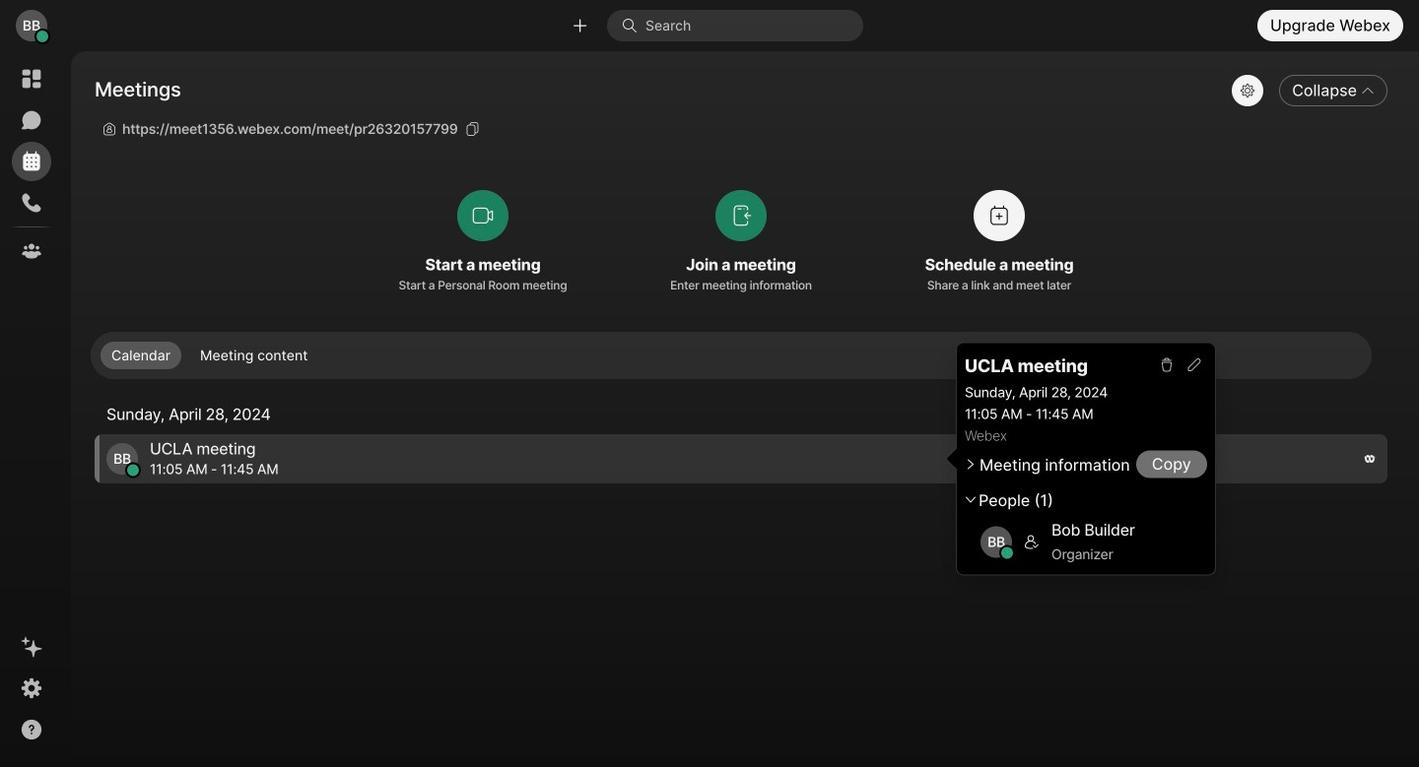 Task type: locate. For each thing, give the bounding box(es) containing it.
april 28, 2024 11:05 am to 11:45 am ucla meeting non-recurring meeting,  bob builder list item
[[95, 435, 1388, 484]]

webex tab list
[[12, 59, 51, 271]]

navigation
[[0, 51, 63, 768]]

bob builder (b0bth3builder2k23@gmail.com · organizer) list item
[[965, 517, 1207, 568]]

arrow down_12 image
[[965, 494, 975, 506]]



Task type: describe. For each thing, give the bounding box(es) containing it.
meeting response image
[[1024, 535, 1040, 550]]



